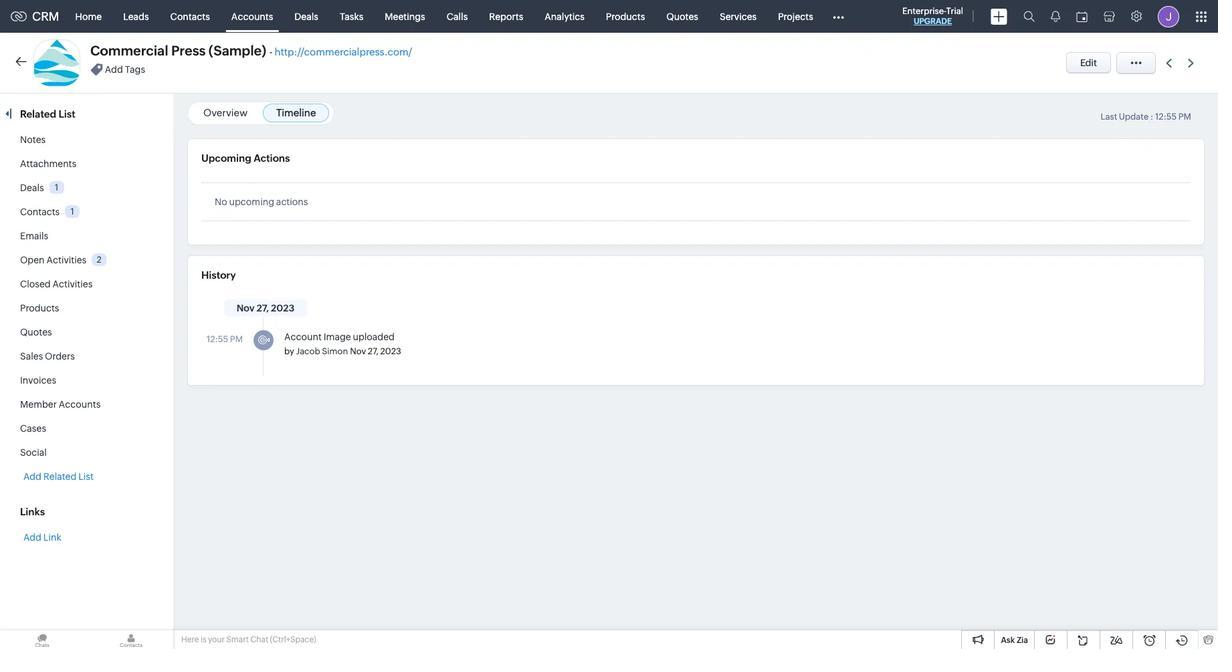Task type: locate. For each thing, give the bounding box(es) containing it.
0 vertical spatial 1
[[55, 183, 58, 193]]

quotes left services
[[666, 11, 698, 22]]

add for related list
[[23, 532, 41, 543]]

links
[[20, 506, 45, 518]]

accounts right member
[[59, 399, 101, 410]]

member accounts link
[[20, 399, 101, 410]]

your
[[208, 635, 225, 645]]

1 vertical spatial products
[[20, 303, 59, 314]]

last
[[1101, 112, 1117, 122]]

1 vertical spatial 12:55
[[207, 334, 228, 344]]

add link
[[23, 532, 61, 543]]

0 horizontal spatial contacts link
[[20, 207, 60, 217]]

0 vertical spatial contacts link
[[160, 0, 221, 32]]

ask zia
[[1001, 636, 1028, 646]]

0 horizontal spatial products
[[20, 303, 59, 314]]

nov 27, 2023
[[237, 303, 294, 314]]

last update : 12:55 pm
[[1101, 112, 1191, 122]]

1 horizontal spatial 1
[[71, 207, 74, 217]]

nov down uploaded on the left bottom
[[350, 346, 366, 357]]

accounts up commercial press (sample) - http://commercialpress.com/ on the left top of the page
[[231, 11, 273, 22]]

1 horizontal spatial nov
[[350, 346, 366, 357]]

calls link
[[436, 0, 478, 32]]

12:55 down history
[[207, 334, 228, 344]]

overview link
[[203, 107, 248, 118]]

enterprise-trial upgrade
[[902, 6, 963, 26]]

0 vertical spatial 27,
[[257, 303, 269, 314]]

0 vertical spatial quotes
[[666, 11, 698, 22]]

nov up '12:55 pm'
[[237, 303, 255, 314]]

history
[[201, 270, 236, 281]]

uploaded
[[353, 332, 395, 342]]

related
[[20, 108, 56, 120], [43, 472, 77, 482]]

activities for open activities
[[46, 255, 86, 266]]

2023
[[271, 303, 294, 314], [380, 346, 401, 357]]

1 horizontal spatial 2023
[[380, 346, 401, 357]]

activities up closed activities link
[[46, 255, 86, 266]]

contacts link
[[160, 0, 221, 32], [20, 207, 60, 217]]

analytics
[[545, 11, 585, 22]]

contacts up the emails link
[[20, 207, 60, 217]]

signals image
[[1051, 11, 1060, 22]]

link
[[43, 532, 61, 543]]

0 horizontal spatial products link
[[20, 303, 59, 314]]

sales
[[20, 351, 43, 362]]

27,
[[257, 303, 269, 314], [368, 346, 379, 357]]

1 horizontal spatial accounts
[[231, 11, 273, 22]]

upcoming
[[229, 197, 274, 207]]

0 horizontal spatial quotes
[[20, 327, 52, 338]]

products right analytics link
[[606, 11, 645, 22]]

0 horizontal spatial 27,
[[257, 303, 269, 314]]

contacts link up the emails link
[[20, 207, 60, 217]]

upgrade
[[914, 17, 952, 26]]

analytics link
[[534, 0, 595, 32]]

edit
[[1080, 58, 1097, 68]]

0 horizontal spatial 1
[[55, 183, 58, 193]]

contacts
[[170, 11, 210, 22], [20, 207, 60, 217]]

1 vertical spatial contacts
[[20, 207, 60, 217]]

0 horizontal spatial deals
[[20, 183, 44, 193]]

1 vertical spatial activities
[[53, 279, 93, 290]]

http://commercialpress.com/ link
[[275, 46, 412, 58]]

quotes link
[[656, 0, 709, 32], [20, 327, 52, 338]]

0 vertical spatial activities
[[46, 255, 86, 266]]

deals down attachments link
[[20, 183, 44, 193]]

simon
[[322, 346, 348, 357]]

add left link
[[23, 532, 41, 543]]

add down social
[[23, 472, 41, 482]]

edit button
[[1066, 52, 1111, 74]]

0 vertical spatial list
[[58, 108, 75, 120]]

1 up open activities
[[71, 207, 74, 217]]

contacts link up press on the left top
[[160, 0, 221, 32]]

profile element
[[1150, 0, 1187, 32]]

Other Modules field
[[824, 6, 853, 27]]

1 horizontal spatial products
[[606, 11, 645, 22]]

crm
[[32, 9, 59, 23]]

1 vertical spatial accounts
[[59, 399, 101, 410]]

1
[[55, 183, 58, 193], [71, 207, 74, 217]]

0 horizontal spatial deals link
[[20, 183, 44, 193]]

1 horizontal spatial list
[[78, 472, 94, 482]]

1 vertical spatial contacts link
[[20, 207, 60, 217]]

0 vertical spatial add
[[105, 64, 123, 75]]

0 vertical spatial 2023
[[271, 303, 294, 314]]

press
[[171, 43, 206, 58]]

actions
[[254, 153, 290, 164]]

0 horizontal spatial nov
[[237, 303, 255, 314]]

emails link
[[20, 231, 48, 241]]

activities down open activities
[[53, 279, 93, 290]]

invoices
[[20, 375, 56, 386]]

ask
[[1001, 636, 1015, 646]]

2023 up the 'account'
[[271, 303, 294, 314]]

2023 down uploaded on the left bottom
[[380, 346, 401, 357]]

1 vertical spatial products link
[[20, 303, 59, 314]]

update
[[1119, 112, 1149, 122]]

list
[[58, 108, 75, 120], [78, 472, 94, 482]]

1 horizontal spatial deals
[[295, 11, 318, 22]]

add left tags
[[105, 64, 123, 75]]

products down closed at the top
[[20, 303, 59, 314]]

deals link
[[284, 0, 329, 32], [20, 183, 44, 193]]

actions
[[276, 197, 308, 207]]

1 vertical spatial quotes link
[[20, 327, 52, 338]]

notes
[[20, 134, 46, 145]]

nov inside account image uploaded by jacob simon nov 27, 2023
[[350, 346, 366, 357]]

products link down closed at the top
[[20, 303, 59, 314]]

0 vertical spatial deals link
[[284, 0, 329, 32]]

1 horizontal spatial 27,
[[368, 346, 379, 357]]

leads
[[123, 11, 149, 22]]

add related list
[[23, 472, 94, 482]]

pm
[[1179, 112, 1191, 122], [230, 334, 243, 344]]

http://commercialpress.com/
[[275, 46, 412, 58]]

timeline
[[276, 107, 316, 118]]

is
[[201, 635, 206, 645]]

nov
[[237, 303, 255, 314], [350, 346, 366, 357]]

2 vertical spatial add
[[23, 532, 41, 543]]

pm down 'nov 27, 2023'
[[230, 334, 243, 344]]

0 vertical spatial nov
[[237, 303, 255, 314]]

0 vertical spatial products link
[[595, 0, 656, 32]]

contacts up press on the left top
[[170, 11, 210, 22]]

accounts
[[231, 11, 273, 22], [59, 399, 101, 410]]

products link right analytics
[[595, 0, 656, 32]]

1 vertical spatial 2023
[[380, 346, 401, 357]]

0 vertical spatial contacts
[[170, 11, 210, 22]]

no upcoming actions
[[215, 197, 308, 207]]

quotes up "sales"
[[20, 327, 52, 338]]

services link
[[709, 0, 767, 32]]

0 horizontal spatial pm
[[230, 334, 243, 344]]

0 horizontal spatial accounts
[[59, 399, 101, 410]]

tasks
[[340, 11, 363, 22]]

1 horizontal spatial pm
[[1179, 112, 1191, 122]]

home link
[[65, 0, 112, 32]]

1 vertical spatial 27,
[[368, 346, 379, 357]]

12:55 right :
[[1155, 112, 1177, 122]]

1 vertical spatial pm
[[230, 334, 243, 344]]

12:55
[[1155, 112, 1177, 122], [207, 334, 228, 344]]

1 horizontal spatial 12:55
[[1155, 112, 1177, 122]]

1 horizontal spatial deals link
[[284, 0, 329, 32]]

quotes link up "sales"
[[20, 327, 52, 338]]

invoices link
[[20, 375, 56, 386]]

-
[[269, 46, 272, 58]]

overview
[[203, 107, 248, 118]]

(sample)
[[209, 43, 266, 58]]

products
[[606, 11, 645, 22], [20, 303, 59, 314]]

deals left tasks
[[295, 11, 318, 22]]

related up notes link
[[20, 108, 56, 120]]

0 vertical spatial deals
[[295, 11, 318, 22]]

quotes link left services
[[656, 0, 709, 32]]

0 vertical spatial quotes link
[[656, 0, 709, 32]]

1 for contacts
[[71, 207, 74, 217]]

1 vertical spatial nov
[[350, 346, 366, 357]]

add
[[105, 64, 123, 75], [23, 472, 41, 482], [23, 532, 41, 543]]

0 vertical spatial related
[[20, 108, 56, 120]]

previous record image
[[1166, 59, 1172, 67]]

no
[[215, 197, 227, 207]]

pm right :
[[1179, 112, 1191, 122]]

open activities
[[20, 255, 86, 266]]

deals link left tasks
[[284, 0, 329, 32]]

timeline link
[[276, 107, 316, 118]]

1 vertical spatial 1
[[71, 207, 74, 217]]

0 horizontal spatial quotes link
[[20, 327, 52, 338]]

1 down attachments link
[[55, 183, 58, 193]]

contacts image
[[89, 631, 173, 650]]

home
[[75, 11, 102, 22]]

related down social link
[[43, 472, 77, 482]]

deals link down attachments link
[[20, 183, 44, 193]]



Task type: vqa. For each thing, say whether or not it's contained in the screenshot.
rightmost the 5
no



Task type: describe. For each thing, give the bounding box(es) containing it.
1 horizontal spatial contacts
[[170, 11, 210, 22]]

here is your smart chat (ctrl+space)
[[181, 635, 316, 645]]

0 horizontal spatial 12:55
[[207, 334, 228, 344]]

0 horizontal spatial 2023
[[271, 303, 294, 314]]

member accounts
[[20, 399, 101, 410]]

upcoming
[[201, 153, 251, 164]]

tags
[[125, 64, 145, 75]]

1 vertical spatial list
[[78, 472, 94, 482]]

next record image
[[1188, 59, 1197, 67]]

2023 inside account image uploaded by jacob simon nov 27, 2023
[[380, 346, 401, 357]]

by
[[284, 346, 294, 357]]

2
[[97, 255, 102, 265]]

sales orders link
[[20, 351, 75, 362]]

add for commercial press (sample)
[[105, 64, 123, 75]]

0 vertical spatial products
[[606, 11, 645, 22]]

notes link
[[20, 134, 46, 145]]

reports
[[489, 11, 523, 22]]

chat
[[250, 635, 268, 645]]

1 vertical spatial deals
[[20, 183, 44, 193]]

1 vertical spatial related
[[43, 472, 77, 482]]

12:55 pm
[[207, 334, 243, 344]]

smart
[[226, 635, 249, 645]]

jacob
[[296, 346, 320, 357]]

closed
[[20, 279, 51, 290]]

cases link
[[20, 423, 46, 434]]

related list
[[20, 108, 78, 120]]

tasks link
[[329, 0, 374, 32]]

projects link
[[767, 0, 824, 32]]

image
[[324, 332, 351, 342]]

closed activities link
[[20, 279, 93, 290]]

calendar image
[[1076, 11, 1088, 22]]

1 for deals
[[55, 183, 58, 193]]

add tags
[[105, 64, 145, 75]]

1 horizontal spatial contacts link
[[160, 0, 221, 32]]

projects
[[778, 11, 813, 22]]

enterprise-
[[902, 6, 946, 16]]

trial
[[946, 6, 963, 16]]

zia
[[1017, 636, 1028, 646]]

emails
[[20, 231, 48, 241]]

closed activities
[[20, 279, 93, 290]]

accounts link
[[221, 0, 284, 32]]

1 vertical spatial quotes
[[20, 327, 52, 338]]

activities for closed activities
[[53, 279, 93, 290]]

orders
[[45, 351, 75, 362]]

chats image
[[0, 631, 84, 650]]

cases
[[20, 423, 46, 434]]

profile image
[[1158, 6, 1179, 27]]

social link
[[20, 448, 47, 458]]

search element
[[1015, 0, 1043, 33]]

27, inside account image uploaded by jacob simon nov 27, 2023
[[368, 346, 379, 357]]

reports link
[[478, 0, 534, 32]]

services
[[720, 11, 757, 22]]

1 horizontal spatial products link
[[595, 0, 656, 32]]

0 vertical spatial accounts
[[231, 11, 273, 22]]

account image uploaded by jacob simon nov 27, 2023
[[284, 332, 401, 357]]

0 horizontal spatial contacts
[[20, 207, 60, 217]]

1 vertical spatial add
[[23, 472, 41, 482]]

meetings link
[[374, 0, 436, 32]]

leads link
[[112, 0, 160, 32]]

social
[[20, 448, 47, 458]]

member
[[20, 399, 57, 410]]

commercial
[[90, 43, 168, 58]]

1 horizontal spatial quotes
[[666, 11, 698, 22]]

attachments
[[20, 159, 76, 169]]

upcoming actions
[[201, 153, 290, 164]]

sales orders
[[20, 351, 75, 362]]

search image
[[1023, 11, 1035, 22]]

attachments link
[[20, 159, 76, 169]]

meetings
[[385, 11, 425, 22]]

calls
[[447, 11, 468, 22]]

0 vertical spatial pm
[[1179, 112, 1191, 122]]

1 vertical spatial deals link
[[20, 183, 44, 193]]

1 horizontal spatial quotes link
[[656, 0, 709, 32]]

create menu image
[[991, 8, 1007, 24]]

0 vertical spatial 12:55
[[1155, 112, 1177, 122]]

here
[[181, 635, 199, 645]]

:
[[1150, 112, 1153, 122]]

create menu element
[[983, 0, 1015, 32]]

crm link
[[11, 9, 59, 23]]

commercial press (sample) - http://commercialpress.com/
[[90, 43, 412, 58]]

open activities link
[[20, 255, 86, 266]]

open
[[20, 255, 45, 266]]

(ctrl+space)
[[270, 635, 316, 645]]

account
[[284, 332, 322, 342]]

signals element
[[1043, 0, 1068, 33]]

0 horizontal spatial list
[[58, 108, 75, 120]]



